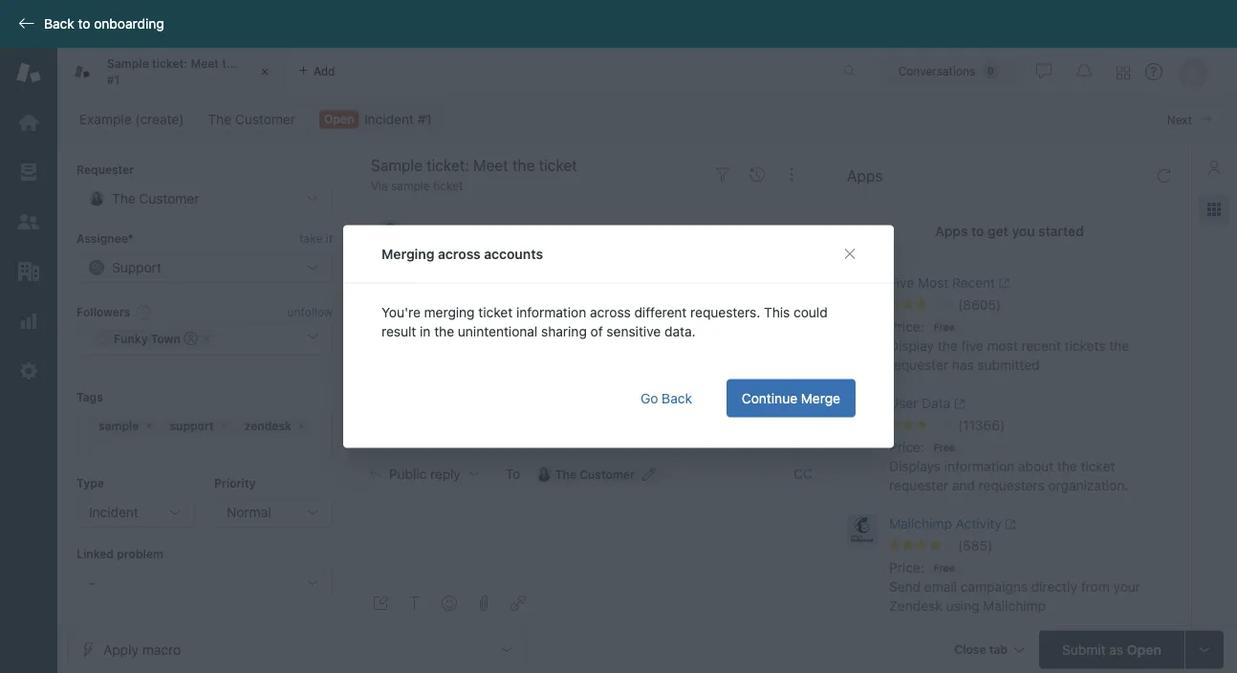 Task type: vqa. For each thing, say whether or not it's contained in the screenshot.


Task type: describe. For each thing, give the bounding box(es) containing it.
2 horizontal spatial the customer
[[555, 467, 635, 481]]

troubleshoot?
[[647, 282, 732, 298]]

apps to get you started
[[935, 223, 1084, 239]]

customer left the edit user image
[[580, 467, 635, 481]]

most
[[987, 338, 1018, 354]]

having
[[633, 265, 673, 281]]

free for the
[[934, 321, 955, 332]]

1 vertical spatial problem
[[117, 547, 163, 560]]

the customer inside secondary element
[[208, 111, 295, 127]]

five most recent
[[889, 275, 996, 291]]

organization.
[[1049, 478, 1129, 493]]

ticket right sample
[[433, 179, 463, 193]]

draft mode image
[[373, 596, 388, 611]]

the inside price: free displays information about the ticket requester and requesters organization.
[[1057, 458, 1077, 474]]

take it button
[[300, 229, 333, 248]]

recent
[[1022, 338, 1061, 354]]

linked
[[76, 547, 114, 560]]

price: free display the five most recent tickets the requester has submitted
[[889, 319, 1129, 373]]

(11366)
[[958, 417, 1005, 433]]

unfollow
[[287, 305, 333, 318]]

customer inside hi there, i'm sending an email because i'm having a problem setting up your new product. can you help me troubleshoot? thanks, the customer
[[452, 317, 512, 333]]

example (create) button
[[67, 106, 196, 133]]

result
[[382, 323, 416, 339]]

to for get
[[972, 223, 984, 239]]

go back button
[[625, 379, 708, 417]]

because
[[554, 265, 607, 281]]

go back
[[641, 390, 692, 406]]

(585)
[[958, 538, 993, 554]]

sample
[[107, 57, 149, 70]]

(8605)
[[958, 297, 1001, 313]]

send
[[889, 579, 921, 595]]

ticket:
[[152, 57, 188, 70]]

go
[[641, 390, 658, 406]]

the right tickets
[[1109, 338, 1129, 354]]

via sample ticket
[[371, 179, 463, 193]]

it
[[326, 232, 333, 245]]

five most recent image
[[847, 273, 878, 304]]

linked problem
[[76, 547, 163, 560]]

via
[[371, 179, 388, 193]]

requesters
[[979, 478, 1045, 493]]

admin image
[[16, 359, 41, 383]]

50 minutes ago
[[725, 224, 809, 237]]

incident button
[[76, 497, 195, 528]]

me
[[624, 282, 643, 298]]

price: free displays information about the ticket requester and requesters organization.
[[889, 439, 1129, 493]]

0 horizontal spatial across
[[438, 246, 481, 262]]

a
[[677, 265, 684, 281]]

next button
[[1156, 104, 1223, 135]]

conversations button
[[878, 56, 1019, 87]]

from
[[1081, 579, 1110, 595]]

zendesk products image
[[1117, 66, 1130, 80]]

information for across
[[516, 304, 586, 320]]

an
[[500, 265, 514, 281]]

your inside 'price: free send email campaigns directly from your zendesk using mailchimp'
[[1114, 579, 1141, 595]]

different
[[634, 304, 687, 320]]

has
[[952, 357, 974, 373]]

close modal image
[[842, 246, 858, 262]]

hi there, i'm sending an email because i'm having a problem setting up your new product. can you help me troubleshoot? thanks, the customer
[[425, 248, 804, 333]]

0 vertical spatial the customer link
[[195, 106, 308, 133]]

0 horizontal spatial back
[[44, 16, 74, 32]]

setting
[[742, 265, 785, 281]]

price: for display
[[889, 319, 924, 335]]

ago
[[789, 224, 809, 237]]

ticket inside price: free displays information about the ticket requester and requesters organization.
[[1081, 458, 1115, 474]]

free for information
[[934, 442, 955, 453]]

campaigns
[[961, 579, 1028, 595]]

started
[[1039, 223, 1084, 239]]

in
[[420, 323, 431, 339]]

3 stars. 11366 reviews. element
[[889, 417, 1180, 434]]

get help image
[[1146, 63, 1163, 80]]

sending
[[447, 265, 496, 281]]

user
[[889, 395, 918, 411]]

take
[[300, 232, 323, 245]]

zendesk support image
[[16, 60, 41, 85]]

reporting image
[[16, 309, 41, 334]]

across inside you're merging ticket information across different requesters. this could result in the unintentional sharing of sensitive data.
[[590, 304, 631, 320]]

normal button
[[214, 497, 333, 528]]

open inside secondary element
[[324, 112, 354, 126]]

requester inside price: free displays information about the ticket requester and requesters organization.
[[889, 478, 949, 493]]

mailchimp activity link
[[889, 514, 1146, 537]]

customer context image
[[1207, 160, 1222, 175]]

price: free send email campaigns directly from your zendesk using mailchimp
[[889, 560, 1141, 614]]

views image
[[16, 160, 41, 185]]

(create)
[[135, 111, 184, 127]]

activity
[[956, 516, 1002, 532]]

information for about
[[945, 458, 1015, 474]]

email inside 'price: free send email campaigns directly from your zendesk using mailchimp'
[[925, 579, 957, 595]]

customer up merging across accounts
[[452, 222, 516, 238]]

ticket inside you're merging ticket information across different requesters. this could result in the unintentional sharing of sensitive data.
[[478, 304, 513, 320]]

mailchimp activity image
[[847, 514, 878, 545]]

customer inside secondary element
[[235, 111, 295, 127]]

1 vertical spatial open
[[1127, 642, 1162, 657]]

take it
[[300, 232, 333, 245]]

customers image
[[16, 209, 41, 234]]

display
[[889, 338, 934, 354]]

1 i'm from the left
[[425, 265, 443, 281]]

could
[[794, 304, 828, 320]]

continue merge
[[742, 390, 841, 406]]

the inside secondary element
[[208, 111, 232, 127]]

of
[[591, 323, 603, 339]]

thanks,
[[425, 300, 473, 315]]

recent
[[952, 275, 996, 291]]

4 stars. 585 reviews. element
[[889, 537, 1180, 555]]

price: for send
[[889, 560, 924, 576]]

the up has
[[938, 338, 958, 354]]

assignee*
[[76, 232, 133, 245]]

back inside button
[[662, 390, 692, 406]]



Task type: locate. For each thing, give the bounding box(es) containing it.
the customer link
[[195, 106, 308, 133], [425, 222, 516, 238]]

new
[[455, 282, 481, 298]]

normal
[[227, 504, 271, 520]]

user data link
[[889, 394, 1146, 417]]

0 vertical spatial the customer
[[208, 111, 295, 127]]

the customer
[[208, 111, 295, 127], [425, 222, 516, 238], [555, 467, 635, 481]]

0 vertical spatial free
[[934, 321, 955, 332]]

0 horizontal spatial the customer link
[[195, 106, 308, 133]]

example
[[79, 111, 132, 127]]

1 vertical spatial you
[[568, 282, 591, 298]]

customer@example.com image
[[536, 466, 552, 482]]

close image
[[255, 62, 274, 81]]

1 vertical spatial free
[[934, 442, 955, 453]]

information
[[516, 304, 586, 320], [945, 458, 1015, 474]]

0 vertical spatial to
[[78, 16, 90, 32]]

merging across accounts
[[382, 246, 543, 262]]

price: up send
[[889, 560, 924, 576]]

apps up close modal icon
[[847, 167, 883, 185]]

1 vertical spatial mailchimp
[[983, 598, 1046, 614]]

open link
[[307, 106, 444, 133]]

1 vertical spatial price:
[[889, 439, 924, 455]]

0 vertical spatial open
[[324, 112, 354, 126]]

ticket
[[244, 57, 275, 70], [433, 179, 463, 193], [478, 304, 513, 320], [1081, 458, 1115, 474]]

sensitive
[[607, 323, 661, 339]]

about
[[1018, 458, 1054, 474]]

2 free from the top
[[934, 442, 955, 453]]

data.
[[665, 323, 696, 339]]

five
[[961, 338, 984, 354]]

price: for displays
[[889, 439, 924, 455]]

back
[[44, 16, 74, 32], [662, 390, 692, 406]]

submitted
[[978, 357, 1040, 373]]

continue merge button
[[727, 379, 856, 417]]

continue
[[742, 390, 798, 406]]

apps left 'get'
[[935, 223, 968, 239]]

using
[[946, 598, 980, 614]]

priority
[[214, 477, 256, 490]]

there,
[[441, 248, 477, 264]]

this
[[764, 304, 790, 320]]

ticket right meet
[[244, 57, 275, 70]]

the inside you're merging ticket information across different requesters. this could result in the unintentional sharing of sensitive data.
[[434, 323, 454, 339]]

main element
[[0, 48, 57, 673]]

1 vertical spatial apps
[[935, 223, 968, 239]]

email inside hi there, i'm sending an email because i'm having a problem setting up your new product. can you help me troubleshoot? thanks, the customer
[[518, 265, 551, 281]]

1 horizontal spatial across
[[590, 304, 631, 320]]

events image
[[750, 167, 765, 182]]

0 vertical spatial you
[[1012, 223, 1035, 239]]

0 vertical spatial problem
[[688, 265, 739, 281]]

1 vertical spatial your
[[1114, 579, 1141, 595]]

1 horizontal spatial email
[[925, 579, 957, 595]]

0 vertical spatial (opens in a new tab) image
[[996, 278, 1010, 289]]

price: inside price: free display the five most recent tickets the requester has submitted
[[889, 319, 924, 335]]

your inside hi there, i'm sending an email because i'm having a problem setting up your new product. can you help me troubleshoot? thanks, the customer
[[425, 282, 452, 298]]

five
[[889, 275, 914, 291]]

1 vertical spatial information
[[945, 458, 1015, 474]]

tab
[[57, 48, 287, 96]]

get
[[988, 223, 1009, 239]]

0 vertical spatial email
[[518, 265, 551, 281]]

secondary element
[[57, 100, 1237, 139]]

the
[[222, 57, 240, 70], [434, 323, 454, 339], [938, 338, 958, 354], [1109, 338, 1129, 354], [1057, 458, 1077, 474]]

requester
[[889, 357, 949, 373], [889, 478, 949, 493]]

50
[[725, 224, 740, 237]]

back left onboarding
[[44, 16, 74, 32]]

the right meet
[[222, 57, 240, 70]]

1 price: from the top
[[889, 319, 924, 335]]

sharing
[[541, 323, 587, 339]]

1 horizontal spatial mailchimp
[[983, 598, 1046, 614]]

your
[[425, 282, 452, 298], [1114, 579, 1141, 595]]

apps image
[[1207, 202, 1222, 217]]

the right in
[[434, 323, 454, 339]]

#1
[[107, 73, 120, 86]]

customer down close icon
[[235, 111, 295, 127]]

the customer right customer@example.com image
[[555, 467, 635, 481]]

you inside hi there, i'm sending an email because i'm having a problem setting up your new product. can you help me troubleshoot? thanks, the customer
[[568, 282, 591, 298]]

price: inside price: free displays information about the ticket requester and requesters organization.
[[889, 439, 924, 455]]

ticket up unintentional on the left
[[478, 304, 513, 320]]

apps for apps to get you started
[[935, 223, 968, 239]]

(opens in a new tab) image up 4 stars. 585 reviews. element
[[1002, 519, 1017, 530]]

0 horizontal spatial problem
[[117, 547, 163, 560]]

3 free from the top
[[934, 562, 955, 573]]

format text image
[[407, 596, 423, 611]]

1 vertical spatial the customer
[[425, 222, 516, 238]]

customer down the new
[[452, 317, 512, 333]]

2 vertical spatial price:
[[889, 560, 924, 576]]

free
[[934, 321, 955, 332], [934, 442, 955, 453], [934, 562, 955, 573]]

2 vertical spatial free
[[934, 562, 955, 573]]

you're
[[382, 304, 421, 320]]

(opens in a new tab) image inside mailchimp activity link
[[1002, 519, 1017, 530]]

get started image
[[16, 110, 41, 135]]

1 horizontal spatial to
[[972, 223, 984, 239]]

free up displays
[[934, 442, 955, 453]]

price: up displays
[[889, 439, 924, 455]]

1 horizontal spatial your
[[1114, 579, 1141, 595]]

(opens in a new tab) image for mailchimp activity
[[1002, 519, 1017, 530]]

the inside hi there, i'm sending an email because i'm having a problem setting up your new product. can you help me troubleshoot? thanks, the customer
[[425, 317, 448, 333]]

add attachment image
[[476, 596, 492, 611]]

information inside price: free displays information about the ticket requester and requesters organization.
[[945, 458, 1015, 474]]

user data image
[[847, 394, 878, 425]]

your up thanks,
[[425, 282, 452, 298]]

50 minutes ago text field
[[725, 224, 809, 237]]

the
[[208, 111, 232, 127], [425, 222, 449, 238], [425, 317, 448, 333], [555, 467, 577, 481]]

back to onboarding link
[[0, 15, 174, 33]]

insert emojis image
[[442, 596, 457, 611]]

i'm up the help at the top
[[610, 265, 629, 281]]

mailchimp activity
[[889, 516, 1002, 532]]

avatar image
[[371, 220, 409, 259]]

0 horizontal spatial to
[[78, 16, 90, 32]]

0 horizontal spatial open
[[324, 112, 354, 126]]

3 price: from the top
[[889, 560, 924, 576]]

tab containing sample ticket: meet the ticket
[[57, 48, 287, 96]]

product.
[[484, 282, 537, 298]]

requester inside price: free display the five most recent tickets the requester has submitted
[[889, 357, 949, 373]]

unfollow button
[[287, 303, 333, 320]]

cc button
[[794, 465, 813, 483]]

1 horizontal spatial apps
[[935, 223, 968, 239]]

back to onboarding
[[44, 16, 164, 32]]

mailchimp down campaigns
[[983, 598, 1046, 614]]

submit
[[1062, 642, 1106, 657]]

price: up 'display'
[[889, 319, 924, 335]]

1 horizontal spatial i'm
[[610, 265, 629, 281]]

merging across accounts dialog
[[343, 225, 894, 448]]

0 horizontal spatial i'm
[[425, 265, 443, 281]]

0 horizontal spatial you
[[568, 282, 591, 298]]

ticket up organization.
[[1081, 458, 1115, 474]]

(opens in a new tab) image
[[951, 398, 965, 409]]

the up hi
[[425, 222, 449, 238]]

1 vertical spatial requester
[[889, 478, 949, 493]]

back right go
[[662, 390, 692, 406]]

sample
[[391, 179, 430, 193]]

zendesk
[[889, 598, 943, 614]]

requester down displays
[[889, 478, 949, 493]]

0 vertical spatial requester
[[889, 357, 949, 373]]

data
[[922, 395, 951, 411]]

0 horizontal spatial information
[[516, 304, 586, 320]]

the down thanks,
[[425, 317, 448, 333]]

Subject field
[[367, 154, 702, 177]]

i'm down hi
[[425, 265, 443, 281]]

most
[[918, 275, 949, 291]]

apps for apps
[[847, 167, 883, 185]]

information up and
[[945, 458, 1015, 474]]

0 vertical spatial across
[[438, 246, 481, 262]]

the up organization.
[[1057, 458, 1077, 474]]

(opens in a new tab) image up (8605)
[[996, 278, 1010, 289]]

edit user image
[[642, 467, 656, 481]]

onboarding
[[94, 16, 164, 32]]

0 horizontal spatial the customer
[[208, 111, 295, 127]]

problem
[[688, 265, 739, 281], [117, 547, 163, 560]]

1 vertical spatial (opens in a new tab) image
[[1002, 519, 1017, 530]]

mailchimp down and
[[889, 516, 952, 532]]

1 horizontal spatial the customer
[[425, 222, 516, 238]]

1 horizontal spatial open
[[1127, 642, 1162, 657]]

1 horizontal spatial back
[[662, 390, 692, 406]]

email up using
[[925, 579, 957, 595]]

organizations image
[[16, 259, 41, 284]]

1 vertical spatial to
[[972, 223, 984, 239]]

customer
[[235, 111, 295, 127], [452, 222, 516, 238], [452, 317, 512, 333], [580, 467, 635, 481]]

problem up troubleshoot?
[[688, 265, 739, 281]]

mailchimp
[[889, 516, 952, 532], [983, 598, 1046, 614]]

requester down 'display'
[[889, 357, 949, 373]]

next
[[1167, 113, 1192, 126]]

(opens in a new tab) image inside five most recent link
[[996, 278, 1010, 289]]

problem inside hi there, i'm sending an email because i'm having a problem setting up your new product. can you help me troubleshoot? thanks, the customer
[[688, 265, 739, 281]]

1 vertical spatial email
[[925, 579, 957, 595]]

free inside price: free display the five most recent tickets the requester has submitted
[[934, 321, 955, 332]]

you
[[1012, 223, 1035, 239], [568, 282, 591, 298]]

you down because
[[568, 282, 591, 298]]

free up 'display'
[[934, 321, 955, 332]]

as
[[1110, 642, 1124, 657]]

requesters.
[[691, 304, 760, 320]]

0 vertical spatial apps
[[847, 167, 883, 185]]

0 horizontal spatial apps
[[847, 167, 883, 185]]

1 horizontal spatial problem
[[688, 265, 739, 281]]

across up the sending
[[438, 246, 481, 262]]

free for email
[[934, 562, 955, 573]]

i'm
[[425, 265, 443, 281], [610, 265, 629, 281]]

the inside sample ticket: meet the ticket #1
[[222, 57, 240, 70]]

tabs tab list
[[57, 48, 823, 96]]

user data
[[889, 395, 951, 411]]

five most recent link
[[889, 273, 1146, 296]]

the down sample ticket: meet the ticket #1
[[208, 111, 232, 127]]

to for onboarding
[[78, 16, 90, 32]]

to left onboarding
[[78, 16, 90, 32]]

up
[[789, 265, 804, 281]]

(opens in a new tab) image
[[996, 278, 1010, 289], [1002, 519, 1017, 530]]

1 vertical spatial the customer link
[[425, 222, 516, 238]]

type
[[76, 477, 104, 490]]

tickets
[[1065, 338, 1106, 354]]

free inside price: free displays information about the ticket requester and requesters organization.
[[934, 442, 955, 453]]

accounts
[[484, 246, 543, 262]]

can
[[540, 282, 565, 298]]

information inside you're merging ticket information across different requesters. this could result in the unintentional sharing of sensitive data.
[[516, 304, 586, 320]]

problem down incident popup button
[[117, 547, 163, 560]]

the customer up merging across accounts
[[425, 222, 516, 238]]

add link (cmd k) image
[[511, 596, 526, 611]]

ticket inside sample ticket: meet the ticket #1
[[244, 57, 275, 70]]

the right customer@example.com image
[[555, 467, 577, 481]]

your right from
[[1114, 579, 1141, 595]]

0 vertical spatial mailchimp
[[889, 516, 952, 532]]

incident
[[89, 504, 139, 520]]

you're merging ticket information across different requesters. this could result in the unintentional sharing of sensitive data.
[[382, 304, 828, 339]]

1 horizontal spatial information
[[945, 458, 1015, 474]]

to
[[78, 16, 90, 32], [972, 223, 984, 239]]

0 horizontal spatial mailchimp
[[889, 516, 952, 532]]

price: inside 'price: free send email campaigns directly from your zendesk using mailchimp'
[[889, 560, 924, 576]]

hi
[[425, 248, 438, 264]]

0 horizontal spatial your
[[425, 282, 452, 298]]

free inside 'price: free send email campaigns directly from your zendesk using mailchimp'
[[934, 562, 955, 573]]

2 price: from the top
[[889, 439, 924, 455]]

to left 'get'
[[972, 223, 984, 239]]

to
[[506, 466, 520, 482]]

the customer link up merging across accounts
[[425, 222, 516, 238]]

minutes
[[743, 224, 786, 237]]

you right 'get'
[[1012, 223, 1035, 239]]

unintentional
[[458, 323, 538, 339]]

0 vertical spatial back
[[44, 16, 74, 32]]

3 stars. 8605 reviews. element
[[889, 296, 1180, 314]]

0 vertical spatial price:
[[889, 319, 924, 335]]

meet
[[191, 57, 219, 70]]

cc
[[794, 466, 813, 482]]

0 vertical spatial your
[[425, 282, 452, 298]]

1 vertical spatial across
[[590, 304, 631, 320]]

1 horizontal spatial you
[[1012, 223, 1035, 239]]

the customer down close icon
[[208, 111, 295, 127]]

1 requester from the top
[[889, 357, 949, 373]]

the customer link down close icon
[[195, 106, 308, 133]]

2 vertical spatial the customer
[[555, 467, 635, 481]]

1 vertical spatial back
[[662, 390, 692, 406]]

apps
[[847, 167, 883, 185], [935, 223, 968, 239]]

0 horizontal spatial email
[[518, 265, 551, 281]]

submit as open
[[1062, 642, 1162, 657]]

tags
[[76, 390, 103, 404]]

example (create)
[[79, 111, 184, 127]]

information down can
[[516, 304, 586, 320]]

email up can
[[518, 265, 551, 281]]

and
[[952, 478, 975, 493]]

mailchimp inside 'price: free send email campaigns directly from your zendesk using mailchimp'
[[983, 598, 1046, 614]]

0 vertical spatial information
[[516, 304, 586, 320]]

free up using
[[934, 562, 955, 573]]

across down the help at the top
[[590, 304, 631, 320]]

1 horizontal spatial the customer link
[[425, 222, 516, 238]]

(opens in a new tab) image for five most recent
[[996, 278, 1010, 289]]

directly
[[1032, 579, 1078, 595]]

1 free from the top
[[934, 321, 955, 332]]

2 requester from the top
[[889, 478, 949, 493]]

open
[[324, 112, 354, 126], [1127, 642, 1162, 657]]

2 i'm from the left
[[610, 265, 629, 281]]



